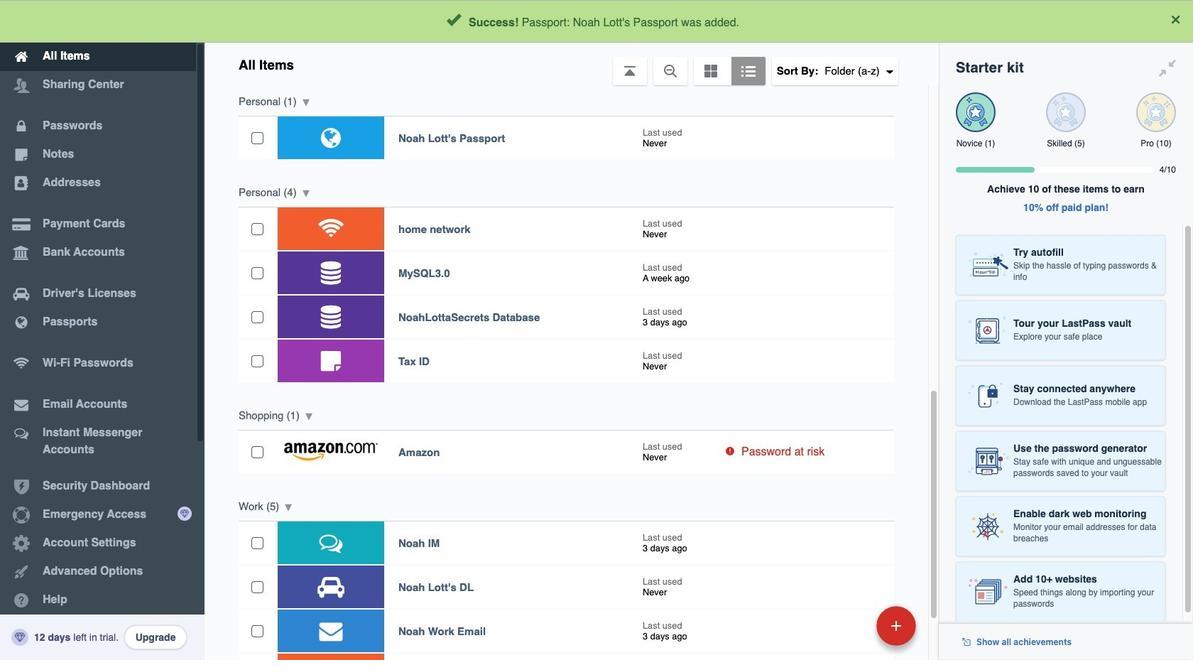 Task type: vqa. For each thing, say whether or not it's contained in the screenshot.
Vault options navigation
yes



Task type: describe. For each thing, give the bounding box(es) containing it.
main navigation navigation
[[0, 0, 205, 660]]

search my vault text field
[[343, 6, 910, 37]]

new item element
[[779, 605, 922, 646]]

new item navigation
[[779, 602, 925, 660]]



Task type: locate. For each thing, give the bounding box(es) containing it.
vault options navigation
[[205, 43, 940, 85]]

Search search field
[[343, 6, 910, 37]]

alert
[[0, 0, 1194, 43]]



